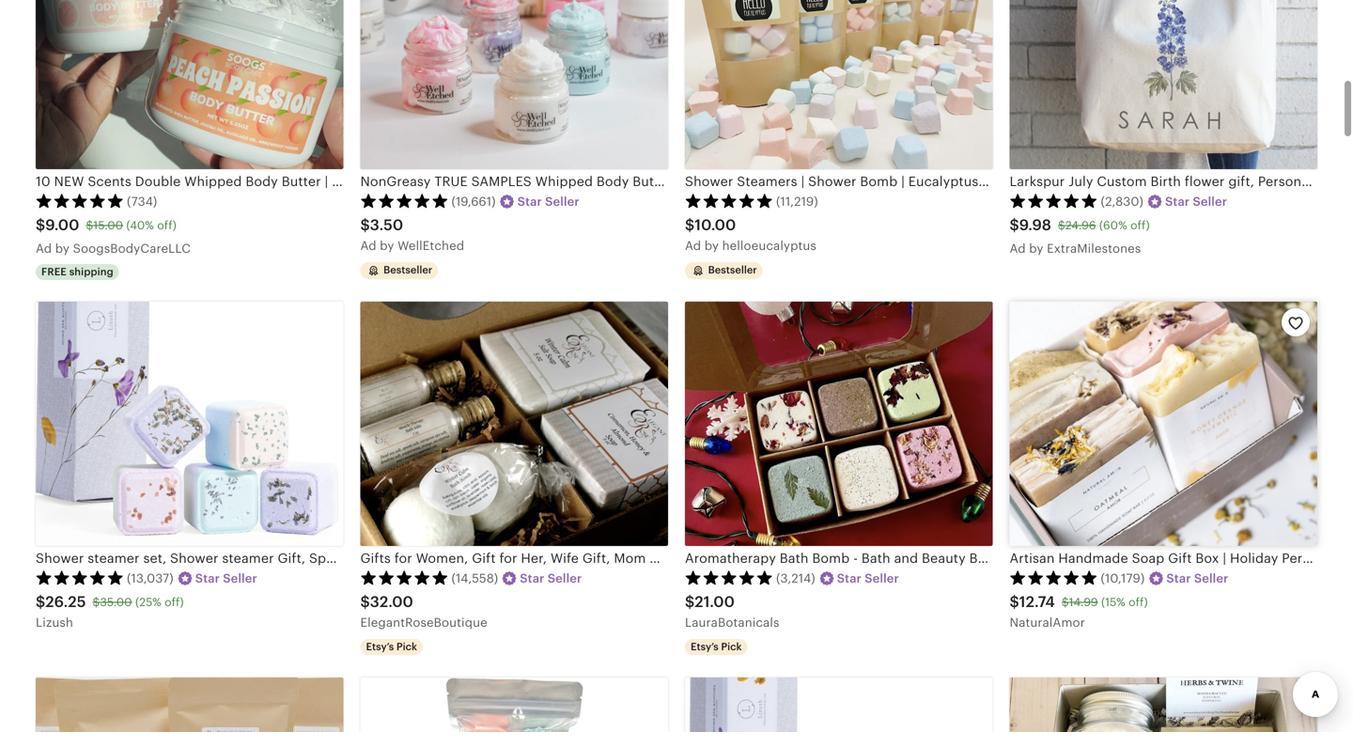 Task type: locate. For each thing, give the bounding box(es) containing it.
shower steamers. natural shower bomb gift, spa gift, for her, bath gift set,  mothers day gift, gift for best friend, gift for mom image
[[685, 678, 993, 732]]

etsy's
[[366, 641, 394, 653], [691, 641, 719, 653]]

etsy's for 32.00
[[366, 641, 394, 653]]

(2,830)
[[1101, 195, 1144, 209]]

$ inside $ 32.00 elegantroseboutique
[[360, 593, 370, 610]]

1 etsy's pick from the left
[[366, 641, 417, 653]]

9.00
[[45, 216, 79, 233]]

3.50
[[370, 216, 403, 233]]

etsy's pick for 32.00
[[366, 641, 417, 653]]

star right (2,830)
[[1166, 195, 1190, 209]]

etsy's pick
[[366, 641, 417, 653], [691, 641, 742, 653]]

star seller for (3,214)
[[837, 572, 899, 586]]

a up free
[[36, 241, 44, 256]]

off) inside $ 12.74 $ 14.99 (15% off) naturalamor
[[1129, 596, 1148, 609]]

2 pick from the left
[[721, 641, 742, 653]]

off) right (25%
[[165, 596, 184, 609]]

0 horizontal spatial etsy's
[[366, 641, 394, 653]]

0 horizontal spatial etsy's pick
[[366, 641, 417, 653]]

y down 10.00
[[712, 239, 719, 253]]

$ 9.00 $ 15.00 (40% off)
[[36, 216, 177, 233]]

5 out of 5 stars image up 32.00 on the left
[[360, 570, 449, 585]]

1 horizontal spatial pick
[[721, 641, 742, 653]]

bestseller down $ 10.00 a d b y helloeucalyptus
[[708, 264, 757, 276]]

seller
[[545, 195, 580, 209], [1193, 195, 1228, 209], [223, 572, 257, 586], [548, 572, 582, 586], [865, 572, 899, 586], [1195, 572, 1229, 586]]

pick for 21.00
[[721, 641, 742, 653]]

1 etsy's from the left
[[366, 641, 394, 653]]

aromatherapy bath bomb - bath and beauty bath bomb spa gift set for her- bath bombs - bath self care gift set image
[[685, 302, 993, 546]]

$ 26.25 $ 35.00 (25% off) lizush
[[36, 593, 184, 630]]

$ 21.00 laurabotanicals
[[685, 593, 780, 630]]

26.25
[[45, 593, 86, 610]]

$ 32.00 elegantroseboutique
[[360, 593, 488, 630]]

star for (13,037)
[[195, 572, 220, 586]]

star right (3,214)
[[837, 572, 862, 586]]

star right (19,661)
[[518, 195, 542, 209]]

b inside $ 3.50 a d b y welletched
[[380, 239, 388, 253]]

1 horizontal spatial etsy's
[[691, 641, 719, 653]]

5 out of 5 stars image up 10.00
[[685, 193, 774, 208]]

y inside $ 3.50 a d b y welletched
[[388, 239, 394, 253]]

(14,558)
[[452, 572, 498, 586]]

off) inside $ 9.98 $ 24.96 (60% off)
[[1131, 219, 1150, 232]]

b inside $ 10.00 a d b y helloeucalyptus
[[705, 239, 713, 253]]

star seller for (19,661)
[[518, 195, 580, 209]]

y
[[388, 239, 394, 253], [712, 239, 719, 253], [63, 241, 70, 256], [1037, 241, 1044, 256]]

lizush
[[36, 616, 73, 630]]

5 out of 5 stars image
[[36, 193, 124, 208], [360, 193, 449, 208], [685, 193, 774, 208], [1010, 193, 1098, 208], [36, 570, 124, 585], [360, 570, 449, 585], [685, 570, 774, 585], [1010, 570, 1098, 585]]

5 out of 5 stars image up 3.50
[[360, 193, 449, 208]]

2 etsy's from the left
[[691, 641, 719, 653]]

star seller right (3,214)
[[837, 572, 899, 586]]

b
[[380, 239, 388, 253], [705, 239, 713, 253], [55, 241, 63, 256], [1030, 241, 1037, 256]]

star right (13,037)
[[195, 572, 220, 586]]

5 out of 5 stars image for (3,214)
[[685, 570, 774, 585]]

$
[[36, 216, 45, 233], [360, 216, 370, 233], [685, 216, 695, 233], [1010, 216, 1020, 233], [86, 219, 93, 232], [1058, 219, 1066, 232], [36, 593, 45, 610], [360, 593, 370, 610], [685, 593, 695, 610], [1010, 593, 1020, 610], [93, 596, 100, 609], [1062, 596, 1069, 609]]

shower steamer set, shower steamer gift, spa gift, mothers day gift set, bath gift set, shower gift for mom,  mothers day gift image
[[36, 302, 344, 546]]

star seller for (14,558)
[[520, 572, 582, 586]]

21.00
[[695, 593, 735, 610]]

y down 9.00
[[63, 241, 70, 256]]

shower steamers | shower bomb | eucalyptus shower steamers | aromatherapy shower melts | shower steamer | shower fizzies image
[[685, 0, 993, 169]]

d
[[369, 239, 377, 253], [693, 239, 701, 253], [44, 241, 52, 256], [1018, 241, 1026, 256]]

off) right (60%
[[1131, 219, 1150, 232]]

off) inside $ 26.25 $ 35.00 (25% off) lizush
[[165, 596, 184, 609]]

star seller for (2,830)
[[1166, 195, 1228, 209]]

a inside $ 10.00 a d b y helloeucalyptus
[[685, 239, 694, 253]]

35.00
[[100, 596, 132, 609]]

5 out of 5 stars image up the 26.25
[[36, 570, 124, 585]]

star seller right (10,179)
[[1167, 572, 1229, 586]]

pick
[[397, 641, 417, 653], [721, 641, 742, 653]]

seller right (14,558)
[[548, 572, 582, 586]]

b down 3.50
[[380, 239, 388, 253]]

star seller
[[518, 195, 580, 209], [1166, 195, 1228, 209], [195, 572, 257, 586], [520, 572, 582, 586], [837, 572, 899, 586], [1167, 572, 1229, 586]]

$ 10.00 a d b y helloeucalyptus
[[685, 216, 817, 253]]

off) inside $ 9.00 $ 15.00 (40% off)
[[157, 219, 177, 232]]

y down 3.50
[[388, 239, 394, 253]]

etsy's pick down laurabotanicals
[[691, 641, 742, 653]]

seller right (19,661)
[[545, 195, 580, 209]]

off) right (15%
[[1129, 596, 1148, 609]]

5 out of 5 stars image up 12.74
[[1010, 570, 1098, 585]]

5 out of 5 stars image up 9.00
[[36, 193, 124, 208]]

(15%
[[1102, 596, 1126, 609]]

nongreasy true samples whipped body butter. non-greasy whipped natural shea and mango body butter image
[[360, 0, 668, 169]]

b down 10.00
[[705, 239, 713, 253]]

5 out of 5 stars image for (19,661)
[[360, 193, 449, 208]]

5 out of 5 stars image for (10,179)
[[1010, 570, 1098, 585]]

5 out of 5 stars image for (14,558)
[[360, 570, 449, 585]]

bestseller
[[384, 264, 433, 276], [708, 264, 757, 276]]

star seller right (13,037)
[[195, 572, 257, 586]]

32.00
[[370, 593, 414, 610]]

seller for (3,214)
[[865, 572, 899, 586]]

homemade shower steamers/ shower bomb/ menthol shower steamer/ eucalyptus peppermint/ lavender/ orange grapefruit/ rosemary lemon/ natural image
[[36, 678, 344, 732]]

star
[[518, 195, 542, 209], [1166, 195, 1190, 209], [195, 572, 220, 586], [520, 572, 545, 586], [837, 572, 862, 586], [1167, 572, 1191, 586]]

$ 9.98 $ 24.96 (60% off)
[[1010, 216, 1150, 233]]

d down 3.50
[[369, 239, 377, 253]]

0 horizontal spatial pick
[[397, 641, 417, 653]]

1 pick from the left
[[397, 641, 417, 653]]

d down 10.00
[[693, 239, 701, 253]]

star seller right (2,830)
[[1166, 195, 1228, 209]]

(13,037)
[[127, 572, 174, 586]]

bestseller down welletched
[[384, 264, 433, 276]]

free shipping
[[41, 266, 113, 278]]

etsy's down laurabotanicals
[[691, 641, 719, 653]]

2 bestseller from the left
[[708, 264, 757, 276]]

star seller right (19,661)
[[518, 195, 580, 209]]

star seller right (14,558)
[[520, 572, 582, 586]]

seller right (13,037)
[[223, 572, 257, 586]]

b down 9.98
[[1030, 241, 1037, 256]]

5 out of 5 stars image for (734)
[[36, 193, 124, 208]]

pick down laurabotanicals
[[721, 641, 742, 653]]

15.00
[[93, 219, 123, 232]]

seller right (3,214)
[[865, 572, 899, 586]]

star seller for (13,037)
[[195, 572, 257, 586]]

etsy's down 32.00 on the left
[[366, 641, 394, 653]]

bestseller for 3.50
[[384, 264, 433, 276]]

gifts for women, gift for her, wife gift, mom gift, sister gift, girlfriend gift, spa gift, bridesmaid gift, soaps, bath bomb bath salts image
[[360, 302, 668, 546]]

5 out of 5 stars image up "21.00"
[[685, 570, 774, 585]]

a left welletched
[[360, 239, 369, 253]]

pick down elegantroseboutique
[[397, 641, 417, 653]]

1 bestseller from the left
[[384, 264, 433, 276]]

0 horizontal spatial bestseller
[[384, 264, 433, 276]]

star right (10,179)
[[1167, 572, 1191, 586]]

5 out of 5 stars image up 9.98
[[1010, 193, 1098, 208]]

a d b y soogsbodycarellc
[[36, 241, 191, 256]]

$ inside $ 9.98 $ 24.96 (60% off)
[[1058, 219, 1066, 232]]

star right (14,558)
[[520, 572, 545, 586]]

off)
[[157, 219, 177, 232], [1131, 219, 1150, 232], [165, 596, 184, 609], [1129, 596, 1148, 609]]

etsy's pick down elegantroseboutique
[[366, 641, 417, 653]]

10 new scents double whipped body butter | shea butter moisturizer i natural organic lotion | nourish dry skin | self care skincare for her image
[[36, 0, 344, 169]]

off) right (40%
[[157, 219, 177, 232]]

seller right (10,179)
[[1195, 572, 1229, 586]]

$ inside $ 10.00 a d b y helloeucalyptus
[[685, 216, 695, 233]]

shipping
[[69, 266, 113, 278]]

$ 3.50 a d b y welletched
[[360, 216, 465, 253]]

seller right (2,830)
[[1193, 195, 1228, 209]]

d up free
[[44, 241, 52, 256]]

a left helloeucalyptus
[[685, 239, 694, 253]]

2 etsy's pick from the left
[[691, 641, 742, 653]]

1 horizontal spatial etsy's pick
[[691, 641, 742, 653]]

1 horizontal spatial bestseller
[[708, 264, 757, 276]]

a
[[360, 239, 369, 253], [685, 239, 694, 253], [36, 241, 44, 256], [1010, 241, 1019, 256]]

star for (3,214)
[[837, 572, 862, 586]]



Task type: describe. For each thing, give the bounding box(es) containing it.
star for (2,830)
[[1166, 195, 1190, 209]]

a inside $ 3.50 a d b y welletched
[[360, 239, 369, 253]]

star for (14,558)
[[520, 572, 545, 586]]

5 out of 5 stars image for (2,830)
[[1010, 193, 1098, 208]]

d inside $ 3.50 a d b y welletched
[[369, 239, 377, 253]]

naturalamor
[[1010, 616, 1086, 630]]

$ inside $ 21.00 laurabotanicals
[[685, 593, 695, 610]]

lavender gift set, relaxation spa gift basket, gifts for her, soap gift set, aromatherapy gift basket, organic spa gift set, christmas gifts image
[[1010, 678, 1318, 732]]

12.74
[[1020, 593, 1055, 610]]

seller for (13,037)
[[223, 572, 257, 586]]

d inside $ 10.00 a d b y helloeucalyptus
[[693, 239, 701, 253]]

etsy's for 21.00
[[691, 641, 719, 653]]

off) for 9.98
[[1131, 219, 1150, 232]]

free
[[41, 266, 67, 278]]

star seller for (10,179)
[[1167, 572, 1229, 586]]

seller for (10,179)
[[1195, 572, 1229, 586]]

14.99
[[1069, 596, 1099, 609]]

$ inside $ 3.50 a d b y welletched
[[360, 216, 370, 233]]

(11,219)
[[776, 195, 818, 209]]

seller for (19,661)
[[545, 195, 580, 209]]

y inside $ 10.00 a d b y helloeucalyptus
[[712, 239, 719, 253]]

laurabotanicals
[[685, 616, 780, 630]]

b down 9.00
[[55, 241, 63, 256]]

off) for 9.00
[[157, 219, 177, 232]]

(60%
[[1100, 219, 1128, 232]]

seller for (2,830)
[[1193, 195, 1228, 209]]

(734)
[[127, 195, 157, 209]]

$ inside $ 9.00 $ 15.00 (40% off)
[[86, 219, 93, 232]]

(40%
[[126, 219, 154, 232]]

24.96
[[1066, 219, 1097, 232]]

(19,661)
[[452, 195, 496, 209]]

off) for 26.25
[[165, 596, 184, 609]]

d down 9.98
[[1018, 241, 1026, 256]]

artisan handmade soap gift box | holiday personalized gift | unique holiday gift| christmas gift image
[[1010, 302, 1318, 546]]

extramilestones
[[1047, 241, 1142, 256]]

etsy's pick for 21.00
[[691, 641, 742, 653]]

seller for (14,558)
[[548, 572, 582, 586]]

larkspur july custom birth flower gift, personalized canvas tote bag, birthday gift for her, gift for mom,best friends gift, christmas gifts image
[[1010, 0, 1318, 169]]

a d b y extramilestones
[[1010, 241, 1142, 256]]

10.00
[[695, 216, 736, 233]]

9.98
[[1020, 216, 1052, 233]]

(3,214)
[[776, 572, 816, 586]]

(10,179)
[[1101, 572, 1145, 586]]

off) for 12.74
[[1129, 596, 1148, 609]]

helloeucalyptus
[[722, 239, 817, 253]]

bestseller for 10.00
[[708, 264, 757, 276]]

welletched
[[398, 239, 465, 253]]

5 out of 5 stars image for (11,219)
[[685, 193, 774, 208]]

$ 12.74 $ 14.99 (15% off) naturalamor
[[1010, 593, 1148, 630]]

a down $ 9.98 $ 24.96 (60% off)
[[1010, 241, 1019, 256]]

soogsbodycarellc
[[73, 241, 191, 256]]

elegantroseboutique
[[360, 616, 488, 630]]

star for (10,179)
[[1167, 572, 1191, 586]]

y down 9.98
[[1037, 241, 1044, 256]]

aromatherapy shower bombs - natural handmade shower steamers, shower fizzies, shower tablets, shower melts, shower fizzy spa shower soothers image
[[360, 678, 668, 732]]

pick for 32.00
[[397, 641, 417, 653]]

5 out of 5 stars image for (13,037)
[[36, 570, 124, 585]]

star for (19,661)
[[518, 195, 542, 209]]

(25%
[[135, 596, 161, 609]]



Task type: vqa. For each thing, say whether or not it's contained in the screenshot.
decor
no



